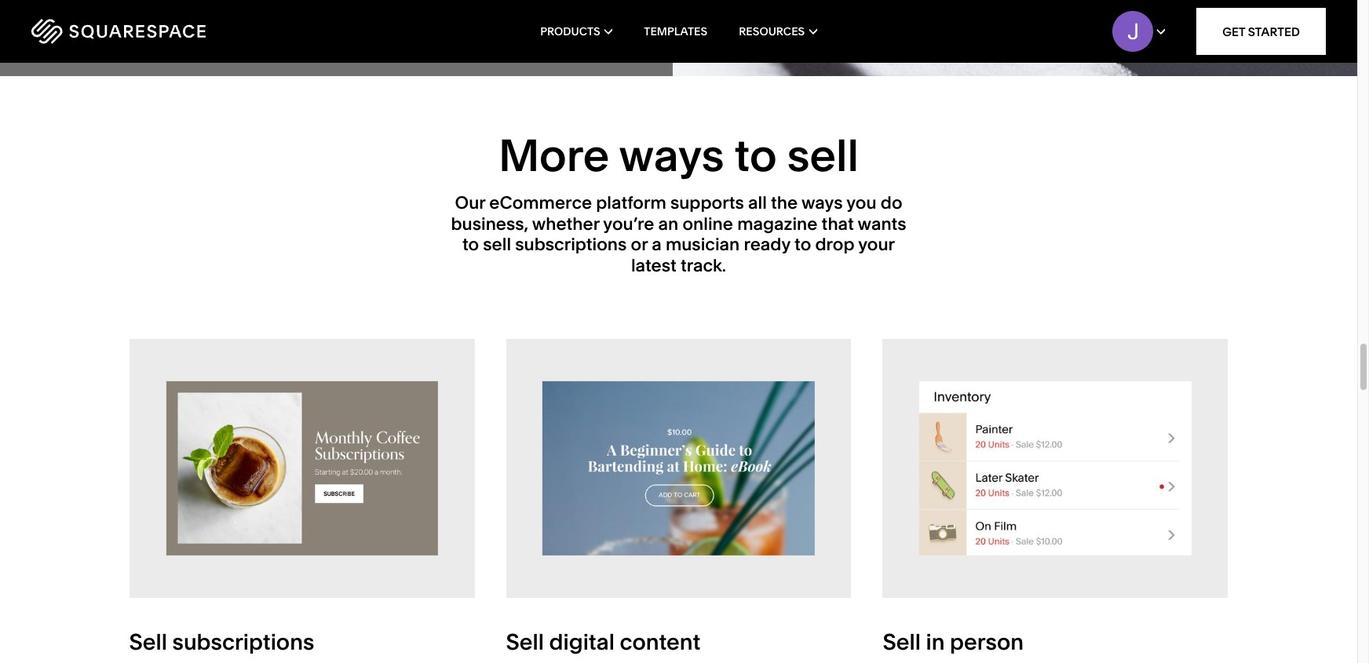 Task type: locate. For each thing, give the bounding box(es) containing it.
0 vertical spatial ways
[[619, 129, 725, 183]]

business,
[[451, 214, 529, 235]]

2 horizontal spatial sell
[[883, 629, 921, 656]]

ecommerce
[[490, 193, 592, 214]]

squarespace logo image
[[31, 19, 206, 44]]

sell in person button example image
[[920, 382, 1192, 556]]

0 horizontal spatial sell
[[483, 234, 511, 255]]

ready
[[744, 234, 791, 255]]

our
[[455, 193, 486, 214]]

all
[[749, 193, 767, 214]]

subscriptions inside our ecommerce platform supports all the ways you do business, whether you're an online magazine that wants to sell subscriptions or a musician ready to drop your latest track.
[[515, 234, 627, 255]]

to left clients
[[153, 5, 167, 23]]

03. offer services to clients with client invoicing tools.
[[31, 5, 391, 23]]

squarespace logo link
[[31, 19, 290, 44]]

0 vertical spatial sell
[[788, 129, 859, 183]]

1 vertical spatial ways
[[802, 193, 843, 214]]

sell in person
[[883, 629, 1024, 656]]

clients
[[170, 5, 214, 23]]

sell up you
[[788, 129, 859, 183]]

sell
[[788, 129, 859, 183], [483, 234, 511, 255]]

sell digital content example image
[[543, 382, 815, 556]]

sell
[[129, 629, 167, 656], [506, 629, 544, 656], [883, 629, 921, 656]]

more
[[499, 129, 610, 183]]

ways
[[619, 129, 725, 183], [802, 193, 843, 214]]

more ways to sell
[[499, 129, 859, 183]]

2 sell from the left
[[506, 629, 544, 656]]

you're
[[604, 214, 655, 235]]

services
[[93, 5, 150, 23]]

products
[[541, 24, 601, 38]]

supports
[[671, 193, 745, 214]]

to
[[153, 5, 167, 23], [735, 129, 777, 183], [463, 234, 479, 255], [795, 234, 812, 255]]

ways right the on the right top
[[802, 193, 843, 214]]

1 sell from the left
[[129, 629, 167, 656]]

to left drop
[[795, 234, 812, 255]]

with
[[218, 5, 246, 23]]

ways up the supports
[[619, 129, 725, 183]]

3 sell from the left
[[883, 629, 921, 656]]

ways inside our ecommerce platform supports all the ways you do business, whether you're an online magazine that wants to sell subscriptions or a musician ready to drop your latest track.
[[802, 193, 843, 214]]

musician
[[666, 234, 740, 255]]

0 horizontal spatial sell
[[129, 629, 167, 656]]

subscriptions
[[515, 234, 627, 255], [172, 629, 315, 656]]

magazine
[[738, 214, 818, 235]]

templates
[[644, 24, 708, 38]]

whether
[[532, 214, 600, 235]]

1 horizontal spatial subscriptions
[[515, 234, 627, 255]]

0 vertical spatial subscriptions
[[515, 234, 627, 255]]

latest
[[631, 255, 677, 276]]

digital
[[549, 629, 615, 656]]

sell subscriptions
[[129, 629, 315, 656]]

track.
[[681, 255, 727, 276]]

products button
[[541, 0, 613, 63]]

invoicing
[[290, 5, 351, 23]]

1 horizontal spatial ways
[[802, 193, 843, 214]]

templates link
[[644, 0, 708, 63]]

0 horizontal spatial subscriptions
[[172, 629, 315, 656]]

1 vertical spatial sell
[[483, 234, 511, 255]]

sell down our
[[483, 234, 511, 255]]

1 horizontal spatial sell
[[506, 629, 544, 656]]

to down our
[[463, 234, 479, 255]]

0 horizontal spatial ways
[[619, 129, 725, 183]]

person
[[951, 629, 1024, 656]]

resources
[[739, 24, 805, 38]]

sell for sell subscriptions
[[129, 629, 167, 656]]



Task type: vqa. For each thing, say whether or not it's contained in the screenshot.
Experience
no



Task type: describe. For each thing, give the bounding box(es) containing it.
platform
[[596, 193, 667, 214]]

sell inside our ecommerce platform supports all the ways you do business, whether you're an online magazine that wants to sell subscriptions or a musician ready to drop your latest track.
[[483, 234, 511, 255]]

wants
[[858, 214, 907, 235]]

the
[[771, 193, 798, 214]]

your
[[859, 234, 896, 255]]

a
[[652, 234, 662, 255]]

that
[[822, 214, 854, 235]]

sell digital content
[[506, 629, 701, 656]]

get started link
[[1197, 8, 1327, 55]]

online
[[683, 214, 734, 235]]

get
[[1223, 24, 1246, 39]]

offer
[[56, 5, 90, 23]]

started
[[1249, 24, 1301, 39]]

resources button
[[739, 0, 818, 63]]

our ecommerce platform supports all the ways you do business, whether you're an online magazine that wants to sell subscriptions or a musician ready to drop your latest track.
[[451, 193, 907, 276]]

content
[[620, 629, 701, 656]]

you
[[847, 193, 877, 214]]

drop
[[816, 234, 855, 255]]

subscriptions button example image
[[166, 382, 438, 556]]

sell for sell digital content
[[506, 629, 544, 656]]

1 horizontal spatial sell
[[788, 129, 859, 183]]

get started
[[1223, 24, 1301, 39]]

an
[[659, 214, 679, 235]]

tools.
[[354, 5, 391, 23]]

or
[[631, 234, 648, 255]]

in
[[927, 629, 945, 656]]

skin care image
[[673, 0, 1358, 77]]

1 vertical spatial subscriptions
[[172, 629, 315, 656]]

do
[[881, 193, 903, 214]]

03.
[[31, 5, 52, 23]]

sell for sell in person
[[883, 629, 921, 656]]

to up all
[[735, 129, 777, 183]]

client
[[249, 5, 286, 23]]



